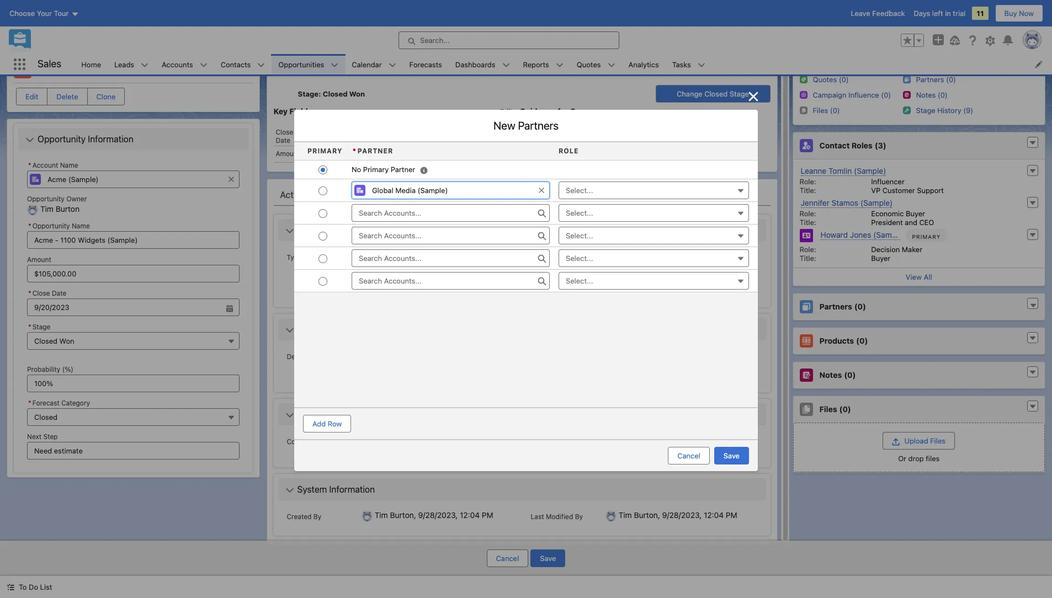Task type: vqa. For each thing, say whether or not it's contained in the screenshot.
9/28/2023, related to Last Modified By
yes



Task type: locate. For each thing, give the bounding box(es) containing it.
0 vertical spatial partner
[[358, 147, 393, 155]]

contacts list item
[[214, 54, 272, 75]]

0 horizontal spatial by
[[313, 513, 321, 521]]

0 horizontal spatial close
[[32, 290, 50, 298]]

information inside "dropdown button"
[[329, 485, 375, 494]]

0 horizontal spatial , 9/28/2023, 12:04 pm
[[414, 510, 493, 520]]

calendar link
[[345, 54, 388, 75]]

2 vertical spatial role, select... button
[[559, 272, 749, 290]]

role: down contact image
[[800, 245, 816, 254]]

0 vertical spatial close
[[276, 128, 293, 136]]

0 vertical spatial amount
[[276, 149, 300, 158]]

* account name
[[28, 161, 78, 169]]

stage history image
[[903, 106, 911, 114]]

opportunity inside dropdown button
[[38, 134, 86, 144]]

2 vertical spatial title:
[[800, 254, 816, 263]]

cancel
[[677, 451, 700, 460], [496, 554, 519, 563]]

opportunity owner
[[27, 195, 87, 203]]

0 horizontal spatial primary
[[307, 147, 343, 155]]

1 horizontal spatial group
[[901, 34, 924, 47]]

2 pm from the left
[[726, 510, 737, 520]]

text default image inside files element
[[1029, 403, 1037, 411]]

0 horizontal spatial 12:04
[[460, 510, 480, 520]]

2 role, select... button from the top
[[559, 250, 749, 267]]

0 horizontal spatial group
[[27, 287, 239, 317]]

1 horizontal spatial 9/28/2023,
[[662, 510, 702, 520]]

additional
[[297, 225, 337, 235]]

1 pm from the left
[[482, 510, 493, 520]]

tasks link
[[666, 54, 698, 75]]

1 vertical spatial group
[[27, 287, 239, 317]]

(0) up products (0) on the bottom right
[[854, 302, 866, 311]]

success
[[570, 107, 602, 116]]

opportunity for opportunity owner
[[27, 195, 65, 203]]

1 horizontal spatial cancel button
[[668, 447, 710, 465]]

0 horizontal spatial save
[[540, 554, 556, 563]]

1 vertical spatial primary
[[363, 165, 389, 174]]

text default image for opportunity information
[[25, 136, 34, 145]]

group
[[901, 34, 924, 47], [27, 287, 239, 317]]

* partner
[[353, 147, 393, 155]]

5 select... from the top
[[566, 277, 593, 285]]

1 vertical spatial buyer
[[871, 254, 890, 263]]

decision maker
[[871, 245, 922, 254]]

files up files
[[930, 437, 946, 445]]

0 horizontal spatial ,
[[414, 510, 416, 520]]

1 horizontal spatial by
[[575, 513, 583, 521]]

1 horizontal spatial partners
[[819, 302, 852, 311]]

no
[[352, 165, 361, 174]]

3 role: from the top
[[800, 245, 816, 254]]

details link
[[330, 184, 359, 206]]

1 vertical spatial partner
[[391, 165, 415, 174]]

stage inside 'button'
[[730, 89, 749, 98]]

files down notes
[[819, 405, 837, 414]]

1 horizontal spatial , 9/28/2023, 12:04 pm
[[658, 510, 737, 520]]

edit inside button
[[25, 92, 38, 101]]

11
[[977, 9, 984, 18]]

group down days on the right of the page
[[901, 34, 924, 47]]

(sample) down president
[[873, 230, 906, 240]]

2 , from the left
[[658, 510, 660, 520]]

(0) for notes (0)
[[844, 371, 856, 380]]

1 horizontal spatial 12:04
[[704, 510, 724, 520]]

role:
[[800, 177, 816, 186], [800, 209, 816, 218], [800, 245, 816, 254]]

* for * opportunity name
[[28, 222, 31, 230]]

text default image inside opportunity information dropdown button
[[25, 136, 34, 145]]

history (9)
[[937, 106, 973, 115]]

(sample) for howard jones (sample)
[[873, 230, 906, 240]]

* down * close date
[[28, 323, 31, 331]]

created
[[287, 513, 312, 521]]

0 vertical spatial edit
[[25, 92, 38, 101]]

view
[[906, 273, 922, 282]]

* stage
[[28, 323, 50, 331]]

role: for jennifer stamos (sample)
[[800, 209, 816, 218]]

9/28/2023, for created by
[[418, 510, 458, 520]]

opportunity
[[38, 134, 86, 144], [27, 195, 65, 203], [32, 222, 70, 230]]

1 horizontal spatial date
[[276, 136, 290, 144]]

contacts link
[[214, 54, 257, 75]]

1 vertical spatial date
[[52, 290, 66, 298]]

calendar list item
[[345, 54, 403, 75]]

name
[[60, 161, 78, 169], [72, 222, 90, 230]]

campaign influence (0)
[[813, 91, 891, 99]]

leave feedback
[[851, 9, 905, 18]]

0 vertical spatial cancel
[[677, 451, 700, 460]]

for
[[558, 107, 568, 116]]

Role, Select... button
[[559, 182, 749, 199], [559, 250, 749, 267], [559, 272, 749, 290]]

stage history (9)
[[916, 106, 973, 115]]

1 horizontal spatial save
[[724, 451, 740, 460]]

0 vertical spatial partners
[[518, 119, 559, 132]]

0 vertical spatial files
[[819, 405, 837, 414]]

0 vertical spatial group
[[901, 34, 924, 47]]

(sample)
[[141, 63, 185, 75], [854, 166, 886, 176], [860, 198, 893, 208], [873, 230, 906, 240]]

0 vertical spatial primary
[[307, 147, 343, 155]]

economic buyer
[[871, 209, 925, 218]]

12:04
[[460, 510, 480, 520], [704, 510, 724, 520]]

Search Accounts... text field
[[352, 227, 550, 245], [352, 272, 550, 290]]

last
[[531, 513, 544, 521]]

information for opportunity information
[[88, 134, 134, 144]]

1 , from the left
[[414, 510, 416, 520]]

text default image
[[1029, 139, 1037, 147], [285, 227, 294, 236], [285, 326, 294, 335], [1029, 369, 1037, 377], [1029, 403, 1037, 411], [285, 486, 294, 495]]

customer
[[882, 186, 915, 195]]

* left account
[[28, 161, 31, 169]]

closed right change
[[704, 89, 728, 98]]

files
[[926, 454, 940, 463]]

0 vertical spatial search accounts... text field
[[352, 227, 550, 245]]

0 horizontal spatial files
[[819, 405, 837, 414]]

1 by from the left
[[313, 513, 321, 521]]

clone button
[[87, 88, 125, 105]]

edit down the opportunity icon
[[25, 92, 38, 101]]

0 horizontal spatial partners
[[518, 119, 559, 132]]

stage : closed won
[[298, 89, 365, 98]]

partner up quote link
[[391, 165, 415, 174]]

* for * account name
[[28, 161, 31, 169]]

a
[[613, 127, 617, 135]]

inverse image
[[747, 90, 760, 103]]

by right modified
[[575, 513, 583, 521]]

4 select... from the top
[[566, 254, 593, 263]]

0 vertical spatial opportunity
[[38, 134, 86, 144]]

1 , 9/28/2023, 12:04 pm from the left
[[414, 510, 493, 520]]

*
[[353, 147, 356, 155], [28, 161, 31, 169], [28, 222, 31, 230], [28, 290, 31, 298], [28, 323, 31, 331], [28, 399, 31, 408]]

text default image
[[25, 136, 34, 145], [1029, 335, 1037, 342], [285, 411, 294, 420], [7, 584, 14, 591]]

partners up products
[[819, 302, 852, 311]]

opportunity information
[[38, 134, 134, 144]]

1 horizontal spatial ,
[[658, 510, 660, 520]]

title: up jennifer
[[800, 186, 816, 195]]

1 horizontal spatial save button
[[714, 447, 749, 465]]

1 vertical spatial cancel button
[[487, 550, 528, 567]]

quote link
[[379, 184, 404, 206]]

Search Accounts... text field
[[352, 204, 550, 222], [352, 250, 550, 267]]

partners down guidance
[[518, 119, 559, 132]]

1 9/28/2023, from the left
[[418, 510, 458, 520]]

1 vertical spatial cancel
[[496, 554, 519, 563]]

maker
[[902, 245, 922, 254]]

amount down close date at left top
[[276, 149, 300, 158]]

activity
[[280, 190, 310, 200]]

1 vertical spatial edit
[[500, 108, 513, 116]]

1 vertical spatial save button
[[531, 550, 565, 567]]

(sample) down vp
[[860, 198, 893, 208]]

name down owner
[[72, 222, 90, 230]]

text default image inside to do list button
[[7, 584, 14, 591]]

partner up no primary partner at left
[[358, 147, 393, 155]]

1 horizontal spatial edit
[[500, 108, 513, 116]]

edit button
[[16, 88, 48, 105]]

name for * account name
[[60, 161, 78, 169]]

close up * stage
[[32, 290, 50, 298]]

vp
[[871, 186, 880, 195]]

1 horizontal spatial pm
[[726, 510, 737, 520]]

campaign influence image
[[800, 91, 807, 99]]

0 horizontal spatial 9/28/2023,
[[418, 510, 458, 520]]

* opportunity name
[[28, 222, 90, 230]]

0 vertical spatial search accounts... text field
[[352, 204, 550, 222]]

0 horizontal spatial save button
[[531, 550, 565, 567]]

other information button
[[280, 406, 764, 423]]

products
[[819, 336, 854, 346]]

1 horizontal spatial closed
[[704, 89, 728, 98]]

files (0) link
[[813, 106, 840, 115]]

home link
[[75, 54, 108, 75]]

0 horizontal spatial edit
[[25, 92, 38, 101]]

0 vertical spatial buyer
[[906, 209, 925, 218]]

The deal is at 10% because they are at the sales process stage of defining their requirements.  It is not clear whether our solutions are a good fit or not but they are willing to discuss this in detail. text field
[[442, 350, 757, 378]]

0 vertical spatial date
[[276, 136, 290, 144]]

* down 'opportunity owner'
[[28, 222, 31, 230]]

date inside close date
[[276, 136, 290, 144]]

primary down the fields
[[307, 147, 343, 155]]

additional information button
[[280, 221, 764, 239]]

buy now button
[[995, 4, 1043, 22]]

0 horizontal spatial cancel
[[496, 554, 519, 563]]

1 vertical spatial name
[[72, 222, 90, 230]]

guidance
[[520, 107, 556, 116]]

text default image inside contact roles element
[[1029, 139, 1037, 147]]

files (0)
[[813, 106, 840, 115]]

1 horizontal spatial files
[[930, 437, 946, 445]]

2 , 9/28/2023, 12:04 pm from the left
[[658, 510, 737, 520]]

2 search accounts... text field from the top
[[352, 250, 550, 267]]

notes (0)
[[819, 371, 856, 380]]

(sample) up vp
[[854, 166, 886, 176]]

opportunity image
[[14, 61, 31, 78]]

1 12:04 from the left
[[460, 510, 480, 520]]

1 vertical spatial save
[[540, 554, 556, 563]]

text default image inside 'other information' dropdown button
[[285, 411, 294, 420]]

roles
[[852, 141, 873, 150]]

notes
[[819, 371, 842, 380]]

2 9/28/2023, from the left
[[662, 510, 702, 520]]

leads
[[114, 60, 134, 69]]

opportunity up * opportunity name
[[27, 195, 65, 203]]

edit link
[[500, 107, 513, 116]]

1 vertical spatial partners
[[819, 302, 852, 311]]

1 vertical spatial close
[[32, 290, 50, 298]]

opportunity down 'opportunity owner'
[[32, 222, 70, 230]]

0 vertical spatial cancel button
[[668, 447, 710, 465]]

files image
[[800, 106, 807, 114]]

next
[[27, 433, 42, 441]]

(0) down notes (0)
[[839, 405, 851, 414]]

opportunity information button
[[20, 130, 246, 148]]

0 vertical spatial title:
[[800, 186, 816, 195]]

closed right : on the top of the page
[[323, 89, 348, 98]]

change
[[677, 89, 702, 98]]

1 role: from the top
[[800, 177, 816, 186]]

forecasts
[[409, 60, 442, 69]]

1 horizontal spatial cancel
[[677, 451, 700, 460]]

tasks list item
[[666, 54, 712, 75]]

information for system information
[[329, 485, 375, 494]]

2 vertical spatial role:
[[800, 245, 816, 254]]

1 vertical spatial search accounts... text field
[[352, 250, 550, 267]]

2 closed from the left
[[704, 89, 728, 98]]

analytics link
[[622, 54, 666, 75]]

information for additional information
[[339, 225, 385, 235]]

amount up * close date
[[27, 256, 51, 264]]

group down amount text field
[[27, 287, 239, 317]]

0 horizontal spatial amount
[[27, 256, 51, 264]]

(0) right products
[[856, 336, 868, 346]]

(3)
[[875, 141, 886, 150]]

name right account
[[60, 161, 78, 169]]

contact image
[[800, 229, 813, 242]]

leanne tomlin (sample)
[[801, 166, 886, 176]]

text default image for other information
[[285, 411, 294, 420]]

quotes
[[577, 60, 601, 69]]

1 title: from the top
[[800, 186, 816, 195]]

1 vertical spatial title:
[[800, 218, 816, 227]]

primary down * partner
[[363, 165, 389, 174]]

Next Step text field
[[27, 442, 239, 460]]

list containing home
[[75, 54, 1052, 75]]

opportunity up * account name
[[38, 134, 86, 144]]

Global Media (Sample) text field
[[352, 182, 550, 199]]

0 vertical spatial name
[[60, 161, 78, 169]]

partners image
[[903, 75, 911, 83]]

1 vertical spatial role, select... button
[[559, 250, 749, 267]]

edit up new at the top of page
[[500, 108, 513, 116]]

None text field
[[27, 232, 239, 249], [27, 299, 239, 317], [27, 232, 239, 249], [27, 299, 239, 317]]

contact roles (3)
[[819, 141, 886, 150]]

by right created
[[313, 513, 321, 521]]

title: up contact image
[[800, 218, 816, 227]]

role: down jennifer
[[800, 209, 816, 218]]

2 role: from the top
[[800, 209, 816, 218]]

(sample) right leads 'link'
[[141, 63, 185, 75]]

1 search accounts... text field from the top
[[352, 227, 550, 245]]

economic
[[871, 209, 904, 218]]

2 12:04 from the left
[[704, 510, 724, 520]]

title: down contact image
[[800, 254, 816, 263]]

(0) inside files element
[[839, 405, 851, 414]]

1 vertical spatial role, select... button
[[559, 227, 749, 245]]

campaign influence (0) link
[[813, 91, 891, 100]]

created by
[[287, 513, 321, 521]]

1 select... from the top
[[566, 186, 593, 195]]

information inside dropdown button
[[88, 134, 134, 144]]

* up no
[[353, 147, 356, 155]]

edit
[[25, 92, 38, 101], [500, 108, 513, 116]]

(0) for products (0)
[[856, 336, 868, 346]]

ceo
[[919, 218, 934, 227]]

1 vertical spatial role:
[[800, 209, 816, 218]]

widgets
[[99, 63, 139, 75]]

(0) right notes
[[844, 371, 856, 380]]

step
[[43, 433, 58, 441]]

, 9/28/2023, 12:04 pm for last modified by
[[658, 510, 737, 520]]

by
[[313, 513, 321, 521], [575, 513, 583, 521]]

role: down leanne
[[800, 177, 816, 186]]

stage right change
[[730, 89, 749, 98]]

1 horizontal spatial primary
[[363, 165, 389, 174]]

and
[[905, 218, 917, 227]]

pm for last modified by
[[726, 510, 737, 520]]

0 vertical spatial role, select... button
[[559, 204, 749, 222]]

search...
[[420, 36, 450, 45]]

2 title: from the top
[[800, 218, 816, 227]]

howard jones (sample) link
[[821, 230, 906, 240]]

0 horizontal spatial pm
[[482, 510, 493, 520]]

0 horizontal spatial closed
[[323, 89, 348, 98]]

1 vertical spatial search accounts... text field
[[352, 272, 550, 290]]

0 vertical spatial role:
[[800, 177, 816, 186]]

or drop files
[[898, 454, 940, 463]]

list
[[75, 54, 1052, 75]]

Role, Select... button
[[559, 204, 749, 222], [559, 227, 749, 245]]

(sample) inside 'link'
[[854, 166, 886, 176]]

* left forecast
[[28, 399, 31, 408]]

list
[[40, 583, 52, 592]]

0 vertical spatial role, select... button
[[559, 182, 749, 199]]

dashboards list item
[[449, 54, 516, 75]]

1 vertical spatial opportunity
[[27, 195, 65, 203]]

partners (0)
[[916, 75, 956, 84]]

forecast
[[32, 399, 60, 408]]

* up * stage
[[28, 290, 31, 298]]

1 search accounts... text field from the top
[[352, 204, 550, 222]]

you've
[[563, 127, 586, 135]]

acme
[[38, 63, 65, 75]]

tab list
[[274, 184, 770, 206]]

influencer
[[871, 177, 905, 186]]

closed
[[588, 127, 611, 135]]

close down key
[[276, 128, 293, 136]]

amount
[[276, 149, 300, 158], [27, 256, 51, 264]]

date
[[276, 136, 290, 144], [52, 290, 66, 298]]



Task type: describe. For each thing, give the bounding box(es) containing it.
partners (0) link
[[916, 75, 956, 84]]

, 9/28/2023, 12:04 pm for created by
[[414, 510, 493, 520]]

0 horizontal spatial date
[[52, 290, 66, 298]]

analytics
[[628, 60, 659, 69]]

other information
[[297, 409, 368, 419]]

1 vertical spatial files
[[930, 437, 946, 445]]

view all link
[[793, 268, 1045, 286]]

president and ceo
[[871, 218, 934, 227]]

, for created by
[[414, 510, 416, 520]]

path options list box
[[298, 59, 770, 76]]

quotes (0)
[[813, 75, 849, 84]]

next step
[[27, 433, 58, 441]]

group containing *
[[27, 287, 239, 317]]

support
[[917, 186, 944, 195]]

to do list
[[19, 583, 52, 592]]

quotes image
[[800, 75, 807, 83]]

* for * stage
[[28, 323, 31, 331]]

change closed stage button
[[655, 85, 770, 103]]

contact roles element
[[792, 132, 1045, 286]]

(0) for partners (0)
[[854, 302, 866, 311]]

opportunity for opportunity information
[[38, 134, 86, 144]]

2 select... from the top
[[566, 209, 593, 218]]

row
[[328, 419, 342, 428]]

(sample) for leanne tomlin (sample)
[[854, 166, 886, 176]]

opportunities list item
[[272, 54, 345, 75]]

0 vertical spatial save
[[724, 451, 740, 460]]

do
[[29, 583, 38, 592]]

* for * close date
[[28, 290, 31, 298]]

1 horizontal spatial buyer
[[906, 209, 925, 218]]

1 role, select... button from the top
[[559, 204, 749, 222]]

accounts
[[162, 60, 193, 69]]

(sample) for jennifer stamos (sample)
[[860, 198, 893, 208]]

stage down * close date
[[32, 323, 50, 331]]

1 vertical spatial amount
[[27, 256, 51, 264]]

sales
[[38, 58, 61, 70]]

2 search accounts... text field from the top
[[352, 272, 550, 290]]

Amount text field
[[27, 265, 239, 283]]

2 role, select... button from the top
[[559, 227, 749, 245]]

closed inside 'button'
[[704, 89, 728, 98]]

* for * partner
[[353, 147, 356, 155]]

notes (0)
[[916, 91, 948, 99]]

view all
[[906, 273, 932, 282]]

influence (0)
[[848, 91, 891, 99]]

name for * opportunity name
[[72, 222, 90, 230]]

text default image inside system information "dropdown button"
[[285, 486, 294, 495]]

opportunities link
[[272, 54, 331, 75]]

search... button
[[399, 31, 619, 49]]

to do list button
[[0, 576, 59, 598]]

clone
[[96, 92, 116, 101]]

files element
[[792, 396, 1045, 474]]

leave
[[851, 9, 870, 18]]

1 horizontal spatial close
[[276, 128, 293, 136]]

role: for leanne tomlin (sample)
[[800, 177, 816, 186]]

* forecast category
[[28, 399, 90, 408]]

2 vertical spatial opportunity
[[32, 222, 70, 230]]

days left in trial
[[914, 9, 966, 18]]

tasks
[[672, 60, 691, 69]]

history link
[[424, 184, 452, 206]]

Probability (%) text field
[[27, 375, 239, 393]]

search accounts... text field for second role, select... button from the bottom of the page
[[352, 250, 550, 267]]

notes (0) link
[[916, 91, 948, 100]]

2 by from the left
[[575, 513, 583, 521]]

in
[[945, 9, 951, 18]]

quote
[[379, 190, 404, 200]]

jennifer
[[801, 198, 829, 208]]

dashboards
[[455, 60, 495, 69]]

leads list item
[[108, 54, 155, 75]]

1 closed from the left
[[323, 89, 348, 98]]

title: for leanne tomlin (sample)
[[800, 186, 816, 195]]

quotes (0) link
[[813, 75, 849, 84]]

accounts link
[[155, 54, 200, 75]]

search accounts... text field for first select... button from the top
[[352, 204, 550, 222]]

add
[[312, 419, 326, 428]]

stamos
[[832, 198, 858, 208]]

, for last modified by
[[658, 510, 660, 520]]

-
[[67, 63, 72, 75]]

title: for jennifer stamos (sample)
[[800, 218, 816, 227]]

tab list containing activity
[[274, 184, 770, 206]]

0 horizontal spatial buyer
[[871, 254, 890, 263]]

account
[[32, 161, 58, 169]]

notes image
[[903, 91, 911, 99]]

leanne tomlin (sample) link
[[801, 166, 886, 176]]

fields
[[289, 107, 312, 116]]

* for * forecast category
[[28, 399, 31, 408]]

:
[[319, 89, 321, 98]]

(%)
[[62, 366, 73, 374]]

reports link
[[516, 54, 556, 75]]

successful
[[619, 127, 657, 135]]

category
[[61, 399, 90, 408]]

products (0)
[[819, 336, 868, 346]]

3 role, select... button from the top
[[559, 272, 749, 290]]

won
[[349, 89, 365, 98]]

9/28/2023, for last modified by
[[662, 510, 702, 520]]

modified
[[546, 513, 573, 521]]

12:04 for last modified by
[[704, 510, 724, 520]]

key
[[274, 107, 288, 116]]

3 title: from the top
[[800, 254, 816, 263]]

great
[[520, 127, 539, 135]]

activity link
[[280, 184, 310, 206]]

jones
[[850, 230, 871, 240]]

pm for created by
[[482, 510, 493, 520]]

1 horizontal spatial amount
[[276, 149, 300, 158]]

key fields
[[274, 107, 312, 116]]

decision
[[871, 245, 900, 254]]

jennifer stamos (sample) link
[[801, 198, 893, 208]]

delete button
[[47, 88, 88, 105]]

12:04 for created by
[[460, 510, 480, 520]]

leave feedback link
[[851, 9, 905, 18]]

reports list item
[[516, 54, 570, 75]]

0 horizontal spatial cancel button
[[487, 550, 528, 567]]

stage up the fields
[[298, 89, 319, 98]]

(0) for files (0)
[[839, 405, 851, 414]]

information for other information
[[322, 409, 368, 419]]

reports
[[523, 60, 549, 69]]

quotes list item
[[570, 54, 622, 75]]

other
[[297, 409, 320, 419]]

accounts list item
[[155, 54, 214, 75]]

trial
[[953, 9, 966, 18]]

1100
[[74, 63, 97, 75]]

great work! you've closed a successful deal.
[[520, 127, 676, 135]]

3 select... from the top
[[566, 231, 593, 240]]

feedback
[[872, 9, 905, 18]]

history
[[424, 190, 452, 200]]

stage history (9) link
[[916, 106, 973, 115]]

details tab panel
[[274, 206, 770, 536]]

drop
[[908, 454, 924, 463]]

left
[[932, 9, 943, 18]]

upload
[[904, 437, 928, 445]]

text default image inside additional information dropdown button
[[285, 227, 294, 236]]

0 vertical spatial save button
[[714, 447, 749, 465]]

leanne
[[801, 166, 826, 176]]

system information
[[297, 485, 375, 494]]

jennifer stamos (sample)
[[801, 198, 893, 208]]

or
[[898, 454, 906, 463]]

contacts
[[221, 60, 251, 69]]

text default image for to do list
[[7, 584, 14, 591]]

1 role, select... button from the top
[[559, 182, 749, 199]]

stage down the notes (0) link
[[916, 106, 935, 115]]



